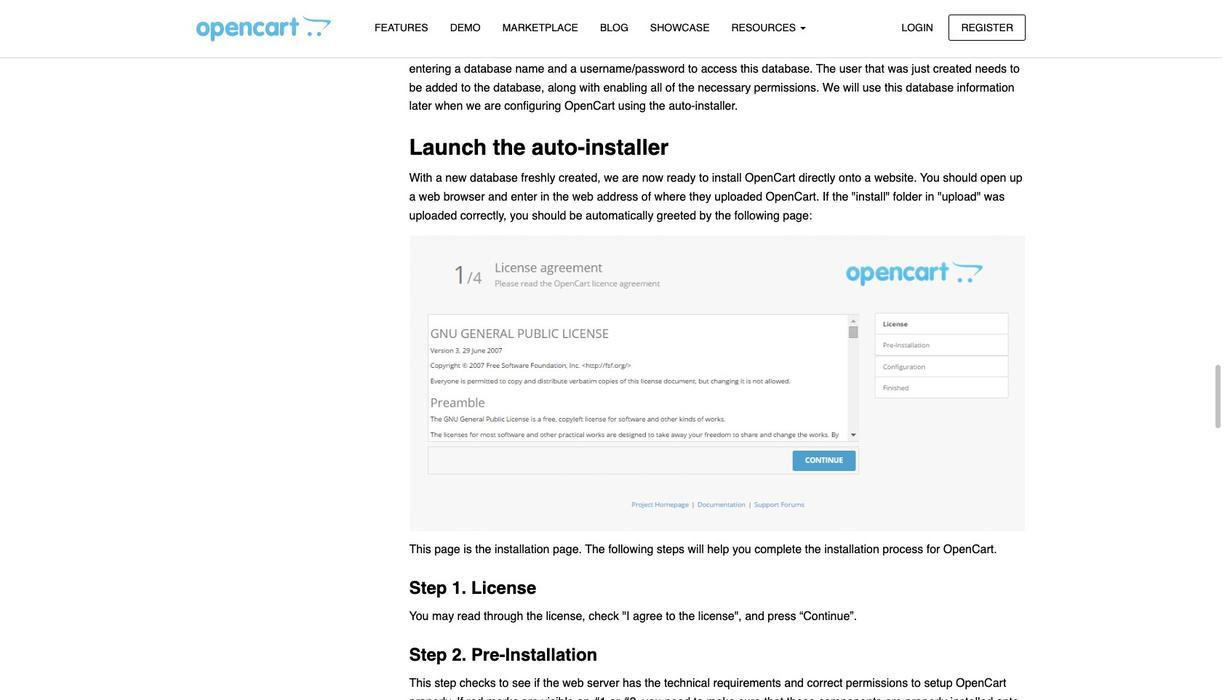 Task type: locate. For each thing, give the bounding box(es) containing it.
new
[[915, 44, 936, 57], [445, 172, 467, 185]]

"continue".
[[799, 611, 857, 624]]

1 horizontal spatial step
[[458, 25, 480, 38]]

and
[[528, 44, 548, 57], [548, 63, 567, 76], [488, 191, 508, 204], [745, 611, 765, 624], [784, 678, 804, 691]]

0 vertical spatial you
[[921, 25, 940, 38]]

1 vertical spatial step
[[434, 678, 456, 691]]

1 horizontal spatial if
[[823, 191, 829, 204]]

1 horizontal spatial this
[[885, 81, 903, 94]]

0 horizontal spatial new
[[445, 172, 467, 185]]

2 vertical spatial should
[[532, 209, 566, 222]]

1 vertical spatial server
[[587, 678, 620, 691]]

0 horizontal spatial was
[[888, 63, 909, 76]]

2 this from the top
[[409, 678, 431, 691]]

0 horizontal spatial if
[[457, 696, 463, 701]]

0 vertical spatial will
[[843, 81, 859, 94]]

mysql down blog link
[[585, 44, 624, 57]]

are down if
[[522, 696, 538, 701]]

1 horizontal spatial auto-
[[669, 100, 695, 113]]

database down control
[[464, 63, 512, 76]]

0 horizontal spatial we
[[466, 100, 481, 113]]

properly
[[905, 696, 947, 701]]

opencart inside with a new database freshly created, we are now ready to install opencart directly onto a website. you should open up a web browser and enter in the web address of where they uploaded opencart. if the "install" folder in "upload" was uploaded correctly, you should be automatically greeted by the following page:
[[745, 172, 796, 185]]

step
[[458, 25, 480, 38], [434, 678, 456, 691]]

was down open
[[984, 191, 1005, 204]]

web up visible
[[563, 678, 584, 691]]

site's
[[429, 44, 455, 57]]

0 vertical spatial uploaded
[[715, 191, 763, 204]]

1 installation from the left
[[495, 544, 550, 557]]

0 horizontal spatial the
[[409, 25, 429, 38]]

auto- right using
[[669, 100, 695, 113]]

0 vertical spatial be
[[409, 81, 422, 94]]

web
[[419, 191, 440, 204], [572, 191, 594, 204], [563, 678, 584, 691]]

a right store
[[829, 25, 836, 38]]

installation left process
[[824, 544, 879, 557]]

1 horizontal spatial was
[[984, 191, 1005, 204]]

0 vertical spatial new
[[915, 44, 936, 57]]

we inside 'the next step is to create a database on the mysql server for opencart to store a shop's data on. you should log into the site's control panel and locate mysql databases. using mysql databases, you can create a new database by entering a database name and a username/password to access this database. the user that was just created needs to be added to the database, along with enabling all of the necessary permissions. we will use this database information later when we are configuring opencart using the auto-installer.'
[[466, 100, 481, 113]]

web down created,
[[572, 191, 594, 204]]

see
[[512, 678, 531, 691]]

for right process
[[927, 544, 940, 557]]

you inside 'the next step is to create a database on the mysql server for opencart to store a shop's data on. you should log into the site's control panel and locate mysql databases. using mysql databases, you can create a new database by entering a database name and a username/password to access this database. the user that was just created needs to be added to the database, along with enabling all of the necessary permissions. we will use this database information later when we are configuring opencart using the auto-installer.'
[[826, 44, 844, 57]]

mysql up databases.
[[640, 25, 678, 38]]

1 horizontal spatial for
[[927, 544, 940, 557]]

1 horizontal spatial be
[[569, 209, 582, 222]]

of inside 'the next step is to create a database on the mysql server for opencart to store a shop's data on. you should log into the site's control panel and locate mysql databases. using mysql databases, you can create a new database by entering a database name and a username/password to access this database. the user that was just created needs to be added to the database, along with enabling all of the necessary permissions. we will use this database information later when we are configuring opencart using the auto-installer.'
[[666, 81, 675, 94]]

be inside 'the next step is to create a database on the mysql server for opencart to store a shop's data on. you should log into the site's control panel and locate mysql databases. using mysql databases, you can create a new database by entering a database name and a username/password to access this database. the user that was just created needs to be added to the database, along with enabling all of the necessary permissions. we will use this database information later when we are configuring opencart using the auto-installer.'
[[409, 81, 422, 94]]

that right sure
[[764, 696, 784, 701]]

you
[[826, 44, 844, 57], [510, 209, 529, 222], [733, 544, 751, 557], [643, 696, 661, 701]]

should up "upload"
[[943, 172, 977, 185]]

opencart. up the page:
[[766, 191, 819, 204]]

1 horizontal spatial we
[[604, 172, 619, 185]]

0 horizontal spatial installation
[[495, 544, 550, 557]]

opencart
[[734, 25, 784, 38], [565, 100, 615, 113], [745, 172, 796, 185], [956, 678, 1006, 691]]

0 vertical spatial on
[[604, 25, 617, 38]]

this right access on the top of page
[[741, 63, 759, 76]]

was
[[888, 63, 909, 76], [984, 191, 1005, 204]]

you right on.
[[921, 25, 940, 38]]

1 horizontal spatial opencart.
[[943, 544, 997, 557]]

a down with
[[409, 191, 416, 204]]

1 horizontal spatial by
[[991, 44, 1003, 57]]

register
[[961, 21, 1013, 33]]

server
[[681, 25, 714, 38], [587, 678, 620, 691]]

0 horizontal spatial step
[[434, 678, 456, 691]]

1 vertical spatial following
[[608, 544, 654, 557]]

to up they
[[699, 172, 709, 185]]

greeted
[[657, 209, 696, 222]]

to
[[495, 25, 504, 38], [787, 25, 797, 38], [688, 63, 698, 76], [1010, 63, 1020, 76], [461, 81, 471, 94], [699, 172, 709, 185], [666, 611, 676, 624], [499, 678, 509, 691], [911, 678, 921, 691], [694, 696, 703, 701]]

this right the use in the top of the page
[[885, 81, 903, 94]]

0 horizontal spatial uploaded
[[409, 209, 457, 222]]

step 2. pre-installation
[[409, 645, 597, 666]]

2 installation from the left
[[824, 544, 879, 557]]

1 horizontal spatial in
[[925, 191, 935, 204]]

0 vertical spatial following
[[735, 209, 780, 222]]

this for this page is the installation page. the following steps will help you complete the installation process for opencart.
[[409, 544, 431, 557]]

0 horizontal spatial in
[[541, 191, 550, 204]]

to inside with a new database freshly created, we are now ready to install opencart directly onto a website. you should open up a web browser and enter in the web address of where they uploaded opencart. if the "install" folder in "upload" was uploaded correctly, you should be automatically greeted by the following page:
[[699, 172, 709, 185]]

0 vertical spatial is
[[483, 25, 491, 38]]

up
[[1010, 172, 1023, 185]]

1 vertical spatial create
[[870, 44, 902, 57]]

server up using
[[681, 25, 714, 38]]

1 horizontal spatial new
[[915, 44, 936, 57]]

0 horizontal spatial for
[[717, 25, 730, 38]]

0 vertical spatial this
[[409, 544, 431, 557]]

1 horizontal spatial on
[[604, 25, 617, 38]]

1 horizontal spatial is
[[483, 25, 491, 38]]

database.
[[762, 63, 813, 76]]

following left steps at the bottom right of page
[[608, 544, 654, 557]]

create down data
[[870, 44, 902, 57]]

are down permissions
[[885, 696, 902, 701]]

store
[[800, 25, 826, 38]]

with
[[579, 81, 600, 94]]

0 horizontal spatial that
[[764, 696, 784, 701]]

1 vertical spatial is
[[464, 544, 472, 557]]

1 vertical spatial uploaded
[[409, 209, 457, 222]]

red
[[467, 696, 483, 701]]

this
[[741, 63, 759, 76], [885, 81, 903, 94]]

along
[[548, 81, 576, 94]]

page
[[434, 544, 460, 557]]

and up name
[[528, 44, 548, 57]]

will down user
[[843, 81, 859, 94]]

launch the auto-installer
[[409, 135, 669, 160]]

database up the browser
[[470, 172, 518, 185]]

0 vertical spatial opencart.
[[766, 191, 819, 204]]

create
[[508, 25, 540, 38], [870, 44, 902, 57]]

you left may
[[409, 611, 429, 624]]

0 vertical spatial for
[[717, 25, 730, 38]]

1 vertical spatial this
[[409, 678, 431, 691]]

installation up "license"
[[495, 544, 550, 557]]

features
[[375, 22, 428, 33]]

visible
[[542, 696, 574, 701]]

complete
[[755, 544, 802, 557]]

a down site's at the top of the page
[[455, 63, 461, 76]]

1 vertical spatial new
[[445, 172, 467, 185]]

agree
[[633, 611, 663, 624]]

2 vertical spatial the
[[585, 544, 605, 557]]

1 horizontal spatial the
[[585, 544, 605, 557]]

new inside with a new database freshly created, we are now ready to install opencart directly onto a website. you should open up a web browser and enter in the web address of where they uploaded opencart. if the "install" folder in "upload" was uploaded correctly, you should be automatically greeted by the following page:
[[445, 172, 467, 185]]

1 step from the top
[[409, 578, 447, 599]]

should left log
[[944, 25, 978, 38]]

you down enter
[[510, 209, 529, 222]]

0 vertical spatial that
[[865, 63, 885, 76]]

panel
[[496, 44, 525, 57]]

press
[[768, 611, 796, 624]]

you right #2,
[[643, 696, 661, 701]]

opencart - open source shopping cart solution image
[[196, 15, 331, 41]]

1 horizontal spatial of
[[666, 81, 675, 94]]

need
[[665, 696, 690, 701]]

next
[[433, 25, 455, 38]]

is right page
[[464, 544, 472, 557]]

for
[[717, 25, 730, 38], [927, 544, 940, 557]]

installed
[[951, 696, 993, 701]]

0 vertical spatial the
[[409, 25, 429, 38]]

1 horizontal spatial following
[[735, 209, 780, 222]]

server up #1 at the left of the page
[[587, 678, 620, 691]]

on left #1 at the left of the page
[[577, 696, 590, 701]]

may
[[432, 611, 454, 624]]

1 vertical spatial be
[[569, 209, 582, 222]]

create up panel
[[508, 25, 540, 38]]

this step checks to see if the web server has the technical requirements and correct permissions to setup opencart properly. if red marks are visible on #1 or #2, you need to make sure that these components are properly installed ont
[[409, 678, 1022, 701]]

correct
[[807, 678, 843, 691]]

will
[[843, 81, 859, 94], [688, 544, 704, 557]]

0 horizontal spatial following
[[608, 544, 654, 557]]

databases,
[[763, 44, 822, 57]]

0 vertical spatial by
[[991, 44, 1003, 57]]

on inside this step checks to see if the web server has the technical requirements and correct permissions to setup opencart properly. if red marks are visible on #1 or #2, you need to make sure that these components are properly installed ont
[[577, 696, 590, 701]]

1 vertical spatial of
[[642, 191, 651, 204]]

2 in from the left
[[925, 191, 935, 204]]

the right complete
[[805, 544, 821, 557]]

with
[[409, 172, 433, 185]]

on up username/password
[[604, 25, 617, 38]]

0 horizontal spatial create
[[508, 25, 540, 38]]

enabling
[[603, 81, 647, 94]]

the down created,
[[553, 191, 569, 204]]

1 horizontal spatial server
[[681, 25, 714, 38]]

of down now
[[642, 191, 651, 204]]

later
[[409, 100, 432, 113]]

0 horizontal spatial on
[[577, 696, 590, 701]]

installation
[[495, 544, 550, 557], [824, 544, 879, 557]]

0 horizontal spatial by
[[700, 209, 712, 222]]

1 horizontal spatial installation
[[824, 544, 879, 557]]

this
[[409, 544, 431, 557], [409, 678, 431, 691]]

help
[[707, 544, 729, 557]]

0 vertical spatial of
[[666, 81, 675, 94]]

folder
[[893, 191, 922, 204]]

if left red
[[457, 696, 463, 701]]

the down install
[[715, 209, 731, 222]]

the down 'onto'
[[832, 191, 849, 204]]

if inside with a new database freshly created, we are now ready to install opencart directly onto a website. you should open up a web browser and enter in the web address of where they uploaded opencart. if the "install" folder in "upload" was uploaded correctly, you should be automatically greeted by the following page:
[[823, 191, 829, 204]]

you left can
[[826, 44, 844, 57]]

a
[[543, 25, 550, 38], [829, 25, 836, 38], [905, 44, 912, 57], [455, 63, 461, 76], [570, 63, 577, 76], [436, 172, 442, 185], [865, 172, 871, 185], [409, 191, 416, 204]]

in
[[541, 191, 550, 204], [925, 191, 935, 204]]

page.
[[553, 544, 582, 557]]

following left the page:
[[735, 209, 780, 222]]

this inside this step checks to see if the web server has the technical requirements and correct permissions to setup opencart properly. if red marks are visible on #1 or #2, you need to make sure that these components are properly installed ont
[[409, 678, 431, 691]]

0 horizontal spatial is
[[464, 544, 472, 557]]

and inside this step checks to see if the web server has the technical requirements and correct permissions to setup opencart properly. if red marks are visible on #1 or #2, you need to make sure that these components are properly installed ont
[[784, 678, 804, 691]]

register link
[[949, 14, 1026, 41]]

1 vertical spatial by
[[700, 209, 712, 222]]

are down database, on the left top of page
[[484, 100, 501, 113]]

sure
[[738, 696, 761, 701]]

by down they
[[700, 209, 712, 222]]

user
[[839, 63, 862, 76]]

the left next
[[409, 25, 429, 38]]

step up control
[[458, 25, 480, 38]]

1 vertical spatial if
[[457, 696, 463, 701]]

uploaded down install
[[715, 191, 763, 204]]

to right agree
[[666, 611, 676, 624]]

2 horizontal spatial mysql
[[722, 44, 760, 57]]

we right when
[[466, 100, 481, 113]]

and up the correctly,
[[488, 191, 508, 204]]

configuring
[[504, 100, 561, 113]]

to up panel
[[495, 25, 504, 38]]

was inside with a new database freshly created, we are now ready to install opencart directly onto a website. you should open up a web browser and enter in the web address of where they uploaded opencart. if the "install" folder in "upload" was uploaded correctly, you should be automatically greeted by the following page:
[[984, 191, 1005, 204]]

freshly
[[521, 172, 555, 185]]

0 vertical spatial step
[[458, 25, 480, 38]]

that inside 'the next step is to create a database on the mysql server for opencart to store a shop's data on. you should log into the site's control panel and locate mysql databases. using mysql databases, you can create a new database by entering a database name and a username/password to access this database. the user that was just created needs to be added to the database, along with enabling all of the necessary permissions. we will use this database information later when we are configuring opencart using the auto-installer.'
[[865, 63, 885, 76]]

1 this from the top
[[409, 544, 431, 557]]

necessary
[[698, 81, 751, 94]]

license
[[471, 578, 536, 599]]

1 vertical spatial opencart.
[[943, 544, 997, 557]]

0 horizontal spatial this
[[741, 63, 759, 76]]

0 vertical spatial if
[[823, 191, 829, 204]]

1 vertical spatial we
[[604, 172, 619, 185]]

0 vertical spatial should
[[944, 25, 978, 38]]

the next step is to create a database on the mysql server for opencart to store a shop's data on. you should log into the site's control panel and locate mysql databases. using mysql databases, you can create a new database by entering a database name and a username/password to access this database. the user that was just created needs to be added to the database, along with enabling all of the necessary permissions. we will use this database information later when we are configuring opencart using the auto-installer.
[[409, 25, 1020, 113]]

1 horizontal spatial will
[[843, 81, 859, 94]]

that
[[865, 63, 885, 76], [764, 696, 784, 701]]

will inside 'the next step is to create a database on the mysql server for opencart to store a shop's data on. you should log into the site's control panel and locate mysql databases. using mysql databases, you can create a new database by entering a database name and a username/password to access this database. the user that was just created needs to be added to the database, along with enabling all of the necessary permissions. we will use this database information later when we are configuring opencart using the auto-installer.'
[[843, 81, 859, 94]]

opencart down with
[[565, 100, 615, 113]]

in right folder
[[925, 191, 935, 204]]

uploaded
[[715, 191, 763, 204], [409, 209, 457, 222]]

check
[[589, 611, 619, 624]]

was left just
[[888, 63, 909, 76]]

database up created at the right top
[[939, 44, 987, 57]]

is
[[483, 25, 491, 38], [464, 544, 472, 557]]

web down with
[[419, 191, 440, 204]]

should down enter
[[532, 209, 566, 222]]

are inside with a new database freshly created, we are now ready to install opencart directly onto a website. you should open up a web browser and enter in the web address of where they uploaded opencart. if the "install" folder in "upload" was uploaded correctly, you should be automatically greeted by the following page:
[[622, 172, 639, 185]]

of inside with a new database freshly created, we are now ready to install opencart directly onto a website. you should open up a web browser and enter in the web address of where they uploaded opencart. if the "install" folder in "upload" was uploaded correctly, you should be automatically greeted by the following page:
[[642, 191, 651, 204]]

should
[[944, 25, 978, 38], [943, 172, 977, 185], [532, 209, 566, 222]]

you inside with a new database freshly created, we are now ready to install opencart directly onto a website. you should open up a web browser and enter in the web address of where they uploaded opencart. if the "install" folder in "upload" was uploaded correctly, you should be automatically greeted by the following page:
[[510, 209, 529, 222]]

1 vertical spatial was
[[984, 191, 1005, 204]]

0 vertical spatial server
[[681, 25, 714, 38]]

the up we
[[816, 63, 836, 76]]

if
[[534, 678, 540, 691]]

1 vertical spatial step
[[409, 645, 447, 666]]

are left now
[[622, 172, 639, 185]]

you inside with a new database freshly created, we are now ready to install opencart directly onto a website. you should open up a web browser and enter in the web address of where they uploaded opencart. if the "install" folder in "upload" was uploaded correctly, you should be automatically greeted by the following page:
[[920, 172, 940, 185]]

1 horizontal spatial that
[[865, 63, 885, 76]]

0 horizontal spatial auto-
[[532, 135, 585, 160]]

2 horizontal spatial the
[[816, 63, 836, 76]]

uploaded down the browser
[[409, 209, 457, 222]]

will left the 'help'
[[688, 544, 704, 557]]

1 vertical spatial on
[[577, 696, 590, 701]]

be up later
[[409, 81, 422, 94]]

if down directly
[[823, 191, 829, 204]]

by up needs at right
[[991, 44, 1003, 57]]

this left page
[[409, 544, 431, 557]]

0 horizontal spatial be
[[409, 81, 422, 94]]

1 vertical spatial that
[[764, 696, 784, 701]]

1 horizontal spatial mysql
[[640, 25, 678, 38]]

step left 1.
[[409, 578, 447, 599]]

into
[[1000, 25, 1019, 38]]

using
[[618, 100, 646, 113]]

1 vertical spatial will
[[688, 544, 704, 557]]

1 vertical spatial this
[[885, 81, 903, 94]]

0 vertical spatial step
[[409, 578, 447, 599]]

server inside 'the next step is to create a database on the mysql server for opencart to store a shop's data on. you should log into the site's control panel and locate mysql databases. using mysql databases, you can create a new database by entering a database name and a username/password to access this database. the user that was just created needs to be added to the database, along with enabling all of the necessary permissions. we will use this database information later when we are configuring opencart using the auto-installer.'
[[681, 25, 714, 38]]

needs
[[975, 63, 1007, 76]]

you
[[921, 25, 940, 38], [920, 172, 940, 185], [409, 611, 429, 624]]

opencart up installed
[[956, 678, 1006, 691]]

read
[[457, 611, 481, 624]]

in down freshly
[[541, 191, 550, 204]]

opencart. right process
[[943, 544, 997, 557]]

on inside 'the next step is to create a database on the mysql server for opencart to store a shop's data on. you should log into the site's control panel and locate mysql databases. using mysql databases, you can create a new database by entering a database name and a username/password to access this database. the user that was just created needs to be added to the database, along with enabling all of the necessary permissions. we will use this database information later when we are configuring opencart using the auto-installer.'
[[604, 25, 617, 38]]

this for this step checks to see if the web server has the technical requirements and correct permissions to setup opencart properly. if red marks are visible on #1 or #2, you need to make sure that these components are properly installed ont
[[409, 678, 431, 691]]

and up these
[[784, 678, 804, 691]]

0 vertical spatial create
[[508, 25, 540, 38]]

1 vertical spatial the
[[816, 63, 836, 76]]

that up the use in the top of the page
[[865, 63, 885, 76]]

0 horizontal spatial of
[[642, 191, 651, 204]]

process
[[883, 544, 923, 557]]

1 horizontal spatial uploaded
[[715, 191, 763, 204]]

opencart right install
[[745, 172, 796, 185]]

0 vertical spatial this
[[741, 63, 759, 76]]

0 horizontal spatial opencart.
[[766, 191, 819, 204]]

new up the browser
[[445, 172, 467, 185]]

0 horizontal spatial server
[[587, 678, 620, 691]]

database
[[553, 25, 601, 38], [939, 44, 987, 57], [464, 63, 512, 76], [906, 81, 954, 94], [470, 172, 518, 185]]

1 vertical spatial you
[[920, 172, 940, 185]]

of
[[666, 81, 675, 94], [642, 191, 651, 204]]

0 vertical spatial was
[[888, 63, 909, 76]]

2 step from the top
[[409, 645, 447, 666]]

auto- up freshly
[[532, 135, 585, 160]]

just
[[912, 63, 930, 76]]

mysql up access on the top of page
[[722, 44, 760, 57]]

by
[[991, 44, 1003, 57], [700, 209, 712, 222]]

0 vertical spatial we
[[466, 100, 481, 113]]

are
[[484, 100, 501, 113], [622, 172, 639, 185], [522, 696, 538, 701], [885, 696, 902, 701]]

step
[[409, 578, 447, 599], [409, 645, 447, 666]]

new up just
[[915, 44, 936, 57]]



Task type: describe. For each thing, give the bounding box(es) containing it.
created
[[933, 63, 972, 76]]

1 in from the left
[[541, 191, 550, 204]]

a down on.
[[905, 44, 912, 57]]

resources
[[732, 22, 799, 33]]

log
[[981, 25, 997, 38]]

#2,
[[623, 696, 639, 701]]

with a new database freshly created, we are now ready to install opencart directly onto a website. you should open up a web browser and enter in the web address of where they uploaded opencart. if the "install" folder in "upload" was uploaded correctly, you should be automatically greeted by the following page:
[[409, 172, 1023, 222]]

open
[[981, 172, 1006, 185]]

login link
[[889, 14, 946, 41]]

showcase
[[650, 22, 710, 33]]

to down using
[[688, 63, 698, 76]]

marks
[[487, 696, 518, 701]]

1 vertical spatial auto-
[[532, 135, 585, 160]]

the right 'all'
[[678, 81, 695, 94]]

and inside with a new database freshly created, we are now ready to install opencart directly onto a website. you should open up a web browser and enter in the web address of where they uploaded opencart. if the "install" folder in "upload" was uploaded correctly, you should be automatically greeted by the following page:
[[488, 191, 508, 204]]

steps
[[657, 544, 685, 557]]

components
[[819, 696, 882, 701]]

license,
[[546, 611, 585, 624]]

locate
[[551, 44, 582, 57]]

control
[[458, 44, 493, 57]]

web inside this step checks to see if the web server has the technical requirements and correct permissions to setup opencart properly. if red marks are visible on #1 or #2, you need to make sure that these components are properly installed ont
[[563, 678, 584, 691]]

databases.
[[627, 44, 686, 57]]

blog
[[600, 22, 628, 33]]

page:
[[783, 209, 812, 222]]

the up databases.
[[620, 25, 636, 38]]

permissions.
[[754, 81, 820, 94]]

you may read through the license, check "i agree to the license", and press "continue".
[[409, 611, 857, 624]]

opencart up databases,
[[734, 25, 784, 38]]

the left database, on the left top of page
[[474, 81, 490, 94]]

is inside 'the next step is to create a database on the mysql server for opencart to store a shop's data on. you should log into the site's control panel and locate mysql databases. using mysql databases, you can create a new database by entering a database name and a username/password to access this database. the user that was just created needs to be added to the database, along with enabling all of the necessary permissions. we will use this database information later when we are configuring opencart using the auto-installer.'
[[483, 25, 491, 38]]

step inside this step checks to see if the web server has the technical requirements and correct permissions to setup opencart properly. if red marks are visible on #1 or #2, you need to make sure that these components are properly installed ont
[[434, 678, 456, 691]]

a right 'onto'
[[865, 172, 871, 185]]

features link
[[364, 15, 439, 41]]

using
[[689, 44, 719, 57]]

website.
[[874, 172, 917, 185]]

information
[[957, 81, 1015, 94]]

make
[[707, 696, 735, 701]]

to up databases,
[[787, 25, 797, 38]]

install
[[712, 172, 742, 185]]

to right needs at right
[[1010, 63, 1020, 76]]

to right added
[[461, 81, 471, 94]]

directly
[[799, 172, 836, 185]]

through
[[484, 611, 523, 624]]

data
[[876, 25, 898, 38]]

name
[[515, 63, 544, 76]]

browser
[[444, 191, 485, 204]]

for inside 'the next step is to create a database on the mysql server for opencart to store a shop's data on. you should log into the site's control panel and locate mysql databases. using mysql databases, you can create a new database by entering a database name and a username/password to access this database. the user that was just created needs to be added to the database, along with enabling all of the necessary permissions. we will use this database information later when we are configuring opencart using the auto-installer.'
[[717, 25, 730, 38]]

0 horizontal spatial will
[[688, 544, 704, 557]]

resources link
[[721, 15, 817, 41]]

demo
[[450, 22, 481, 33]]

blog link
[[589, 15, 639, 41]]

if inside this step checks to see if the web server has the technical requirements and correct permissions to setup opencart properly. if red marks are visible on #1 or #2, you need to make sure that these components are properly installed ont
[[457, 696, 463, 701]]

can
[[848, 44, 866, 57]]

step inside 'the next step is to create a database on the mysql server for opencart to store a shop's data on. you should log into the site's control panel and locate mysql databases. using mysql databases, you can create a new database by entering a database name and a username/password to access this database. the user that was just created needs to be added to the database, along with enabling all of the necessary permissions. we will use this database information later when we are configuring opencart using the auto-installer.'
[[458, 25, 480, 38]]

you right the 'help'
[[733, 544, 751, 557]]

#1
[[593, 696, 606, 701]]

login
[[902, 21, 933, 33]]

created,
[[559, 172, 601, 185]]

auto- inside 'the next step is to create a database on the mysql server for opencart to store a shop's data on. you should log into the site's control panel and locate mysql databases. using mysql databases, you can create a new database by entering a database name and a username/password to access this database. the user that was just created needs to be added to the database, along with enabling all of the necessary permissions. we will use this database information later when we are configuring opencart using the auto-installer.'
[[669, 100, 695, 113]]

step for step 2. pre-installation
[[409, 645, 447, 666]]

0 horizontal spatial mysql
[[585, 44, 624, 57]]

these
[[787, 696, 815, 701]]

by inside 'the next step is to create a database on the mysql server for opencart to store a shop's data on. you should log into the site's control panel and locate mysql databases. using mysql databases, you can create a new database by entering a database name and a username/password to access this database. the user that was just created needs to be added to the database, along with enabling all of the necessary permissions. we will use this database information later when we are configuring opencart using the auto-installer.'
[[991, 44, 1003, 57]]

the up freshly
[[493, 135, 526, 160]]

1 vertical spatial should
[[943, 172, 977, 185]]

"install"
[[852, 191, 890, 204]]

was inside 'the next step is to create a database on the mysql server for opencart to store a shop's data on. you should log into the site's control panel and locate mysql databases. using mysql databases, you can create a new database by entering a database name and a username/password to access this database. the user that was just created needs to be added to the database, along with enabling all of the necessary permissions. we will use this database information later when we are configuring opencart using the auto-installer.'
[[888, 63, 909, 76]]

pre-
[[471, 645, 505, 666]]

setup
[[924, 678, 953, 691]]

shop's
[[839, 25, 872, 38]]

opencart step1 image
[[409, 235, 1026, 533]]

correctly,
[[460, 209, 507, 222]]

be inside with a new database freshly created, we are now ready to install opencart directly onto a website. you should open up a web browser and enter in the web address of where they uploaded opencart. if the "install" folder in "upload" was uploaded correctly, you should be automatically greeted by the following page:
[[569, 209, 582, 222]]

to down the technical
[[694, 696, 703, 701]]

database inside with a new database freshly created, we are now ready to install opencart directly onto a website. you should open up a web browser and enter in the web address of where they uploaded opencart. if the "install" folder in "upload" was uploaded correctly, you should be automatically greeted by the following page:
[[470, 172, 518, 185]]

marketplace link
[[492, 15, 589, 41]]

ready
[[667, 172, 696, 185]]

1 horizontal spatial create
[[870, 44, 902, 57]]

server inside this step checks to see if the web server has the technical requirements and correct permissions to setup opencart properly. if red marks are visible on #1 or #2, you need to make sure that these components are properly installed ont
[[587, 678, 620, 691]]

where
[[654, 191, 686, 204]]

username/password
[[580, 63, 685, 76]]

showcase link
[[639, 15, 721, 41]]

database up locate
[[553, 25, 601, 38]]

we inside with a new database freshly created, we are now ready to install opencart directly onto a website. you should open up a web browser and enter in the web address of where they uploaded opencart. if the "install" folder in "upload" was uploaded correctly, you should be automatically greeted by the following page:
[[604, 172, 619, 185]]

they
[[689, 191, 711, 204]]

the right if
[[543, 678, 559, 691]]

by inside with a new database freshly created, we are now ready to install opencart directly onto a website. you should open up a web browser and enter in the web address of where they uploaded opencart. if the "install" folder in "upload" was uploaded correctly, you should be automatically greeted by the following page:
[[700, 209, 712, 222]]

to up marks
[[499, 678, 509, 691]]

added
[[425, 81, 458, 94]]

you inside this step checks to see if the web server has the technical requirements and correct permissions to setup opencart properly. if red marks are visible on #1 or #2, you need to make sure that these components are properly installed ont
[[643, 696, 661, 701]]

and left press
[[745, 611, 765, 624]]

demo link
[[439, 15, 492, 41]]

are inside 'the next step is to create a database on the mysql server for opencart to store a shop's data on. you should log into the site's control panel and locate mysql databases. using mysql databases, you can create a new database by entering a database name and a username/password to access this database. the user that was just created needs to be added to the database, along with enabling all of the necessary permissions. we will use this database information later when we are configuring opencart using the auto-installer.'
[[484, 100, 501, 113]]

installer
[[585, 135, 669, 160]]

requirements
[[713, 678, 781, 691]]

2.
[[452, 645, 466, 666]]

a up name
[[543, 25, 550, 38]]

automatically
[[586, 209, 654, 222]]

the left license,
[[527, 611, 543, 624]]

enter
[[511, 191, 537, 204]]

the left license",
[[679, 611, 695, 624]]

license",
[[698, 611, 742, 624]]

permissions
[[846, 678, 908, 691]]

opencart. inside with a new database freshly created, we are now ready to install opencart directly onto a website. you should open up a web browser and enter in the web address of where they uploaded opencart. if the "install" folder in "upload" was uploaded correctly, you should be automatically greeted by the following page:
[[766, 191, 819, 204]]

database,
[[493, 81, 545, 94]]

opencart inside this step checks to see if the web server has the technical requirements and correct permissions to setup opencart properly. if red marks are visible on #1 or #2, you need to make sure that these components are properly installed ont
[[956, 678, 1006, 691]]

has
[[623, 678, 642, 691]]

we
[[823, 81, 840, 94]]

the right page
[[475, 544, 491, 557]]

this page is the installation page. the following steps will help you complete the installation process for opencart.
[[409, 544, 997, 557]]

database down just
[[906, 81, 954, 94]]

use
[[863, 81, 881, 94]]

entering
[[409, 63, 451, 76]]

launch
[[409, 135, 487, 160]]

properly.
[[409, 696, 454, 701]]

a right with
[[436, 172, 442, 185]]

access
[[701, 63, 737, 76]]

or
[[610, 696, 620, 701]]

that inside this step checks to see if the web server has the technical requirements and correct permissions to setup opencart properly. if red marks are visible on #1 or #2, you need to make sure that these components are properly installed ont
[[764, 696, 784, 701]]

to up properly
[[911, 678, 921, 691]]

step for step 1. license
[[409, 578, 447, 599]]

step 1. license
[[409, 578, 536, 599]]

all
[[651, 81, 662, 94]]

the down 'all'
[[649, 100, 665, 113]]

onto
[[839, 172, 862, 185]]

should inside 'the next step is to create a database on the mysql server for opencart to store a shop's data on. you should log into the site's control panel and locate mysql databases. using mysql databases, you can create a new database by entering a database name and a username/password to access this database. the user that was just created needs to be added to the database, along with enabling all of the necessary permissions. we will use this database information later when we are configuring opencart using the auto-installer.'
[[944, 25, 978, 38]]

1 vertical spatial for
[[927, 544, 940, 557]]

a down locate
[[570, 63, 577, 76]]

2 vertical spatial you
[[409, 611, 429, 624]]

marketplace
[[502, 22, 578, 33]]

the right has
[[645, 678, 661, 691]]

installer.
[[695, 100, 738, 113]]

new inside 'the next step is to create a database on the mysql server for opencart to store a shop's data on. you should log into the site's control panel and locate mysql databases. using mysql databases, you can create a new database by entering a database name and a username/password to access this database. the user that was just created needs to be added to the database, along with enabling all of the necessary permissions. we will use this database information later when we are configuring opencart using the auto-installer.'
[[915, 44, 936, 57]]

following inside with a new database freshly created, we are now ready to install opencart directly onto a website. you should open up a web browser and enter in the web address of where they uploaded opencart. if the "install" folder in "upload" was uploaded correctly, you should be automatically greeted by the following page:
[[735, 209, 780, 222]]

you inside 'the next step is to create a database on the mysql server for opencart to store a shop's data on. you should log into the site's control panel and locate mysql databases. using mysql databases, you can create a new database by entering a database name and a username/password to access this database. the user that was just created needs to be added to the database, along with enabling all of the necessary permissions. we will use this database information later when we are configuring opencart using the auto-installer.'
[[921, 25, 940, 38]]

and up along
[[548, 63, 567, 76]]

the up entering
[[409, 44, 425, 57]]



Task type: vqa. For each thing, say whether or not it's contained in the screenshot.
them
no



